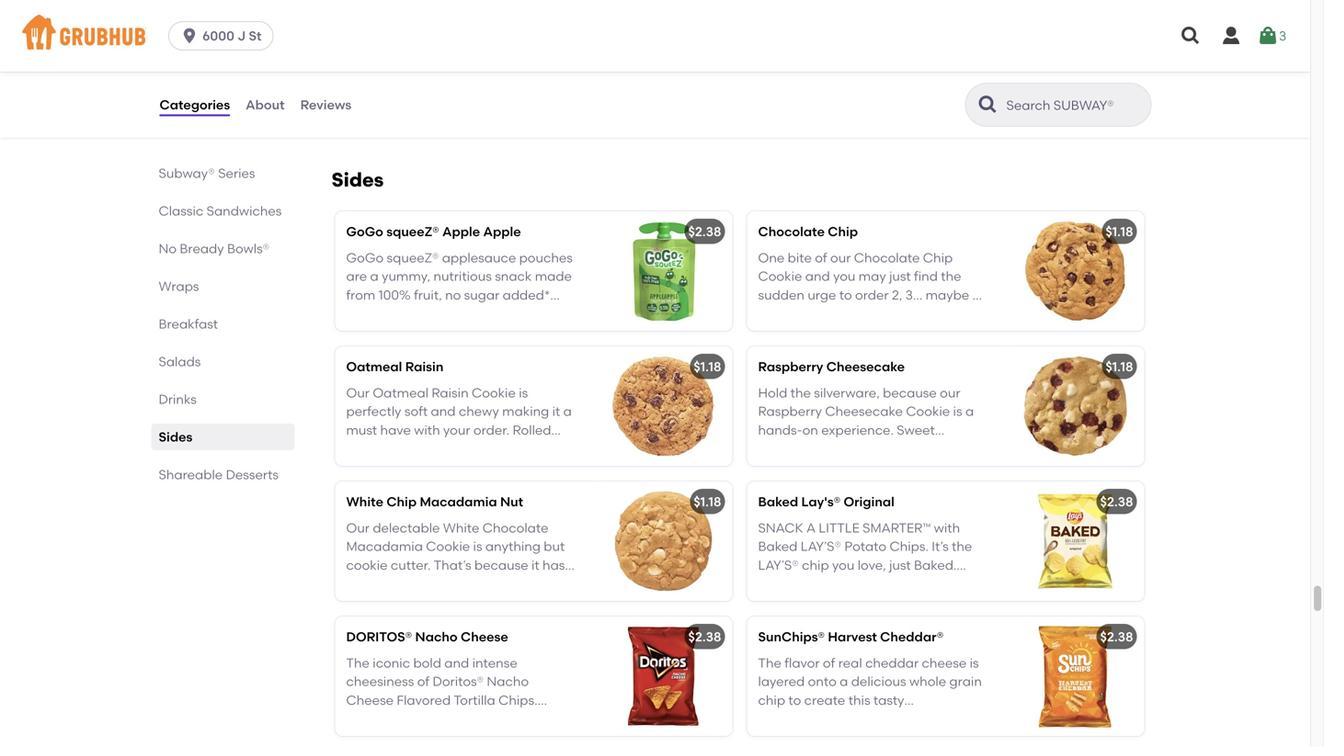 Task type: describe. For each thing, give the bounding box(es) containing it.
of inside the tear into a can of the meanest energy drink on the planet, monster energy. unleash the beast!
[[442, 50, 455, 65]]

squeez®
[[386, 224, 439, 240]]

$1.18 for raspberry cheesecake
[[1106, 359, 1133, 375]]

chocolate chip
[[758, 224, 858, 240]]

0 vertical spatial sides
[[332, 168, 384, 192]]

a
[[806, 520, 816, 536]]

categories button
[[159, 72, 231, 138]]

cheese
[[922, 656, 967, 671]]

into
[[377, 50, 400, 65]]

6000 j st button
[[168, 21, 281, 51]]

sandwiches
[[207, 203, 282, 219]]

classic sandwiches
[[159, 203, 282, 219]]

flavor
[[785, 656, 820, 671]]

raspberry cheesecake image
[[1006, 347, 1144, 466]]

oatmeal raisin
[[346, 359, 444, 375]]

Search SUBWAY® search field
[[1005, 97, 1145, 114]]

chip inside the flavor of real cheddar cheese is layered onto a delicious whole grain chip to create this tasty combination.
[[758, 693, 785, 708]]

series
[[218, 166, 255, 181]]

1 svg image from the left
[[1220, 25, 1242, 47]]

shareable
[[159, 467, 223, 483]]

chocolate chip image
[[1006, 212, 1144, 331]]

whole
[[909, 674, 946, 690]]

lay's®
[[801, 494, 841, 510]]

paired
[[816, 576, 857, 592]]

categories
[[160, 97, 230, 113]]

$2.38 for gogo squeez® apple apple
[[688, 224, 721, 240]]

white chip macadamia nut image
[[594, 482, 732, 601]]

tear into a can of the meanest energy drink on the planet, monster energy. unleash the beast! button
[[335, 11, 732, 131]]

sandwich.
[[811, 595, 874, 611]]

cheddar®
[[880, 629, 944, 645]]

love,
[[858, 558, 886, 573]]

raisin
[[405, 359, 444, 375]]

cheesecake
[[826, 359, 905, 375]]

to
[[788, 693, 801, 708]]

sunchips®
[[758, 629, 825, 645]]

monster
[[516, 68, 566, 84]]

chip for white
[[387, 494, 417, 510]]

the left beast!
[[448, 87, 469, 102]]

snack
[[758, 520, 803, 536]]

svg image inside 6000 j st 'button'
[[180, 27, 199, 45]]

can
[[415, 50, 439, 65]]

drink
[[392, 68, 423, 84]]

on
[[427, 68, 442, 84]]

a inside the flavor of real cheddar cheese is layered onto a delicious whole grain chip to create this tasty combination.
[[840, 674, 848, 690]]

1 horizontal spatial svg image
[[1180, 25, 1202, 47]]

the flavor of real cheddar cheese is layered onto a delicious whole grain chip to create this tasty combination.
[[758, 656, 982, 727]]

it's
[[932, 539, 949, 555]]

$1.18 for white chip macadamia nut
[[694, 494, 721, 510]]

combination.
[[758, 712, 841, 727]]

3
[[1279, 28, 1287, 44]]

wraps
[[159, 279, 199, 294]]

energy.
[[346, 87, 391, 102]]

salads
[[159, 354, 201, 370]]

drinks
[[159, 392, 197, 407]]

sunchips® harvest cheddar® image
[[1006, 617, 1144, 737]]

real
[[838, 656, 862, 671]]

cheese
[[461, 629, 508, 645]]

search icon image
[[977, 94, 999, 116]]

baked inside the snack a little smarter™️ with baked lay's®️ potato chips. it's the lay's®️ chip you love, just baked. perfectly paired with your favorite subway sandwich.
[[758, 539, 798, 555]]

gogo
[[346, 224, 383, 240]]

6000
[[202, 28, 234, 44]]

smarter™️
[[863, 520, 931, 536]]

a inside the tear into a can of the meanest energy drink on the planet, monster energy. unleash the beast!
[[404, 50, 412, 65]]

of inside the flavor of real cheddar cheese is layered onto a delicious whole grain chip to create this tasty combination.
[[823, 656, 835, 671]]

chip inside the snack a little smarter™️ with baked lay's®️ potato chips. it's the lay's®️ chip you love, just baked. perfectly paired with your favorite subway sandwich.
[[802, 558, 829, 573]]

this
[[848, 693, 870, 708]]

3 button
[[1257, 19, 1287, 52]]

subway® series
[[159, 166, 255, 181]]

baked.
[[914, 558, 957, 573]]

is
[[970, 656, 979, 671]]

0 horizontal spatial with
[[860, 576, 886, 592]]

$2.38 for doritos® nacho cheese
[[688, 629, 721, 645]]

1 apple from the left
[[442, 224, 480, 240]]

chocolate
[[758, 224, 825, 240]]

little
[[819, 520, 860, 536]]

grain
[[949, 674, 982, 690]]

chip for chocolate
[[828, 224, 858, 240]]

meanest
[[481, 50, 536, 65]]

j
[[238, 28, 246, 44]]

just
[[889, 558, 911, 573]]

the right on
[[445, 68, 466, 84]]

the inside the snack a little smarter™️ with baked lay's®️ potato chips. it's the lay's®️ chip you love, just baked. perfectly paired with your favorite subway sandwich.
[[952, 539, 972, 555]]

6000 j st
[[202, 28, 262, 44]]

white
[[346, 494, 383, 510]]

tear
[[346, 50, 374, 65]]

perfectly
[[758, 576, 813, 592]]

subway
[[758, 595, 807, 611]]

no
[[159, 241, 177, 257]]



Task type: locate. For each thing, give the bounding box(es) containing it.
create
[[804, 693, 845, 708]]

1 vertical spatial a
[[840, 674, 848, 690]]

baked lay's® original
[[758, 494, 895, 510]]

bready
[[180, 241, 224, 257]]

favorite
[[919, 576, 967, 592]]

with up it's
[[934, 520, 960, 536]]

snack a little smarter™️ with baked lay's®️ potato chips. it's the lay's®️ chip you love, just baked. perfectly paired with your favorite subway sandwich.
[[758, 520, 972, 611]]

chip right the white
[[387, 494, 417, 510]]

1 horizontal spatial chip
[[802, 558, 829, 573]]

reviews button
[[299, 72, 352, 138]]

1 horizontal spatial apple
[[483, 224, 521, 240]]

nut
[[500, 494, 523, 510]]

lay's®️ up perfectly
[[758, 558, 799, 573]]

0 horizontal spatial apple
[[442, 224, 480, 240]]

2 svg image from the left
[[1257, 25, 1279, 47]]

0 horizontal spatial chip
[[758, 693, 785, 708]]

0 horizontal spatial chip
[[387, 494, 417, 510]]

about
[[246, 97, 285, 113]]

oatmeal raisin image
[[594, 347, 732, 466]]

a down real
[[840, 674, 848, 690]]

doritos® nacho cheese
[[346, 629, 508, 645]]

shareable desserts
[[159, 467, 279, 483]]

macadamia
[[420, 494, 497, 510]]

2 baked from the top
[[758, 539, 798, 555]]

lay's®️
[[801, 539, 841, 555], [758, 558, 799, 573]]

doritos®
[[346, 629, 412, 645]]

1 horizontal spatial lay's®️
[[801, 539, 841, 555]]

raspberry cheesecake
[[758, 359, 905, 375]]

0 horizontal spatial of
[[442, 50, 455, 65]]

white chip macadamia nut
[[346, 494, 523, 510]]

1 vertical spatial sides
[[159, 429, 192, 445]]

monster energy® green image
[[594, 11, 732, 131]]

1 horizontal spatial of
[[823, 656, 835, 671]]

0 vertical spatial chip
[[802, 558, 829, 573]]

1 vertical spatial with
[[860, 576, 886, 592]]

sides down drinks
[[159, 429, 192, 445]]

onto
[[808, 674, 837, 690]]

$1.18
[[1106, 224, 1133, 240], [694, 359, 721, 375], [1106, 359, 1133, 375], [694, 494, 721, 510]]

planet,
[[469, 68, 513, 84]]

sides up gogo
[[332, 168, 384, 192]]

0 vertical spatial with
[[934, 520, 960, 536]]

the up planet,
[[458, 50, 478, 65]]

a
[[404, 50, 412, 65], [840, 674, 848, 690]]

energy
[[346, 68, 389, 84]]

of right can
[[442, 50, 455, 65]]

$2.38 for baked lay's® original
[[1100, 494, 1133, 510]]

0 vertical spatial lay's®️
[[801, 539, 841, 555]]

reviews
[[300, 97, 352, 113]]

about button
[[245, 72, 286, 138]]

0 vertical spatial of
[[442, 50, 455, 65]]

0 vertical spatial baked
[[758, 494, 798, 510]]

of
[[442, 50, 455, 65], [823, 656, 835, 671]]

the
[[758, 656, 782, 671]]

chip
[[828, 224, 858, 240], [387, 494, 417, 510]]

lay's®️ down a
[[801, 539, 841, 555]]

beast!
[[472, 87, 511, 102]]

$1.18 for oatmeal raisin
[[694, 359, 721, 375]]

layered
[[758, 674, 805, 690]]

0 horizontal spatial svg image
[[180, 27, 199, 45]]

1 horizontal spatial chip
[[828, 224, 858, 240]]

gogo squeez® apple apple image
[[594, 212, 732, 331]]

st
[[249, 28, 262, 44]]

the
[[458, 50, 478, 65], [445, 68, 466, 84], [448, 87, 469, 102], [952, 539, 972, 555]]

classic
[[159, 203, 203, 219]]

1 vertical spatial lay's®️
[[758, 558, 799, 573]]

svg image
[[1220, 25, 1242, 47], [1257, 25, 1279, 47]]

1 horizontal spatial svg image
[[1257, 25, 1279, 47]]

$2.38 for sunchips® harvest cheddar®
[[1100, 629, 1133, 645]]

nacho
[[415, 629, 458, 645]]

harvest
[[828, 629, 877, 645]]

0 horizontal spatial lay's®️
[[758, 558, 799, 573]]

oatmeal
[[346, 359, 402, 375]]

1 vertical spatial chip
[[758, 693, 785, 708]]

desserts
[[226, 467, 279, 483]]

svg image left 6000
[[180, 27, 199, 45]]

potato
[[845, 539, 887, 555]]

baked down snack
[[758, 539, 798, 555]]

1 horizontal spatial with
[[934, 520, 960, 536]]

1 horizontal spatial a
[[840, 674, 848, 690]]

delicious
[[851, 674, 906, 690]]

original
[[844, 494, 895, 510]]

0 horizontal spatial a
[[404, 50, 412, 65]]

a up drink
[[404, 50, 412, 65]]

svg image left 3 button
[[1180, 25, 1202, 47]]

with
[[934, 520, 960, 536], [860, 576, 886, 592]]

raspberry
[[758, 359, 823, 375]]

chip right "chocolate"
[[828, 224, 858, 240]]

0 horizontal spatial sides
[[159, 429, 192, 445]]

1 horizontal spatial sides
[[332, 168, 384, 192]]

1 vertical spatial of
[[823, 656, 835, 671]]

baked lay's® original image
[[1006, 482, 1144, 601]]

0 horizontal spatial svg image
[[1220, 25, 1242, 47]]

doritos® nacho cheese image
[[594, 617, 732, 737]]

bowls®
[[227, 241, 270, 257]]

sunchips® harvest cheddar®
[[758, 629, 944, 645]]

with down love,
[[860, 576, 886, 592]]

you
[[832, 558, 855, 573]]

no bready bowls®
[[159, 241, 270, 257]]

of up onto in the right of the page
[[823, 656, 835, 671]]

subway®
[[159, 166, 215, 181]]

the right it's
[[952, 539, 972, 555]]

baked up snack
[[758, 494, 798, 510]]

baked
[[758, 494, 798, 510], [758, 539, 798, 555]]

your
[[889, 576, 916, 592]]

2 apple from the left
[[483, 224, 521, 240]]

chip left you
[[802, 558, 829, 573]]

breakfast
[[159, 316, 218, 332]]

svg image inside 3 button
[[1257, 25, 1279, 47]]

1 baked from the top
[[758, 494, 798, 510]]

0 vertical spatial a
[[404, 50, 412, 65]]

0 vertical spatial chip
[[828, 224, 858, 240]]

main navigation navigation
[[0, 0, 1310, 72]]

1 vertical spatial baked
[[758, 539, 798, 555]]

tear into a can of the meanest energy drink on the planet, monster energy. unleash the beast!
[[346, 50, 566, 102]]

gogo squeez® apple apple
[[346, 224, 521, 240]]

tasty
[[873, 693, 904, 708]]

apple
[[442, 224, 480, 240], [483, 224, 521, 240]]

svg image
[[1180, 25, 1202, 47], [180, 27, 199, 45]]

unleash
[[395, 87, 445, 102]]

chip down the layered
[[758, 693, 785, 708]]

1 vertical spatial chip
[[387, 494, 417, 510]]

$1.18 for chocolate chip
[[1106, 224, 1133, 240]]

cheddar
[[865, 656, 919, 671]]



Task type: vqa. For each thing, say whether or not it's contained in the screenshot.
the bottommost LAY'S®️
yes



